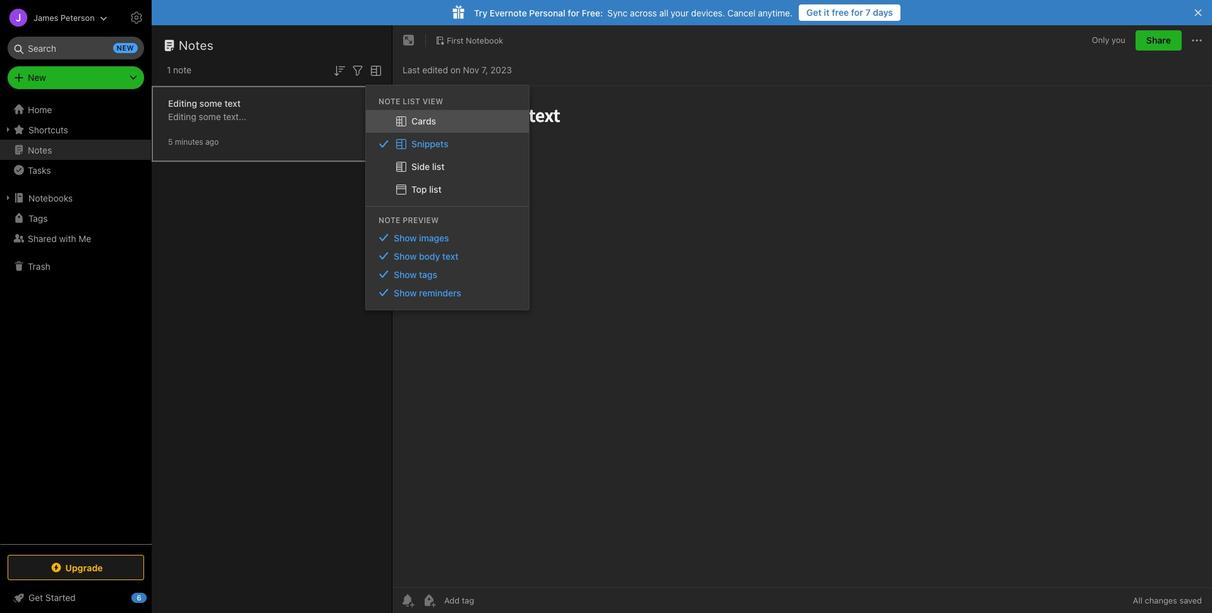Task type: describe. For each thing, give the bounding box(es) containing it.
new
[[28, 72, 46, 83]]

shortcuts button
[[0, 119, 151, 140]]

5 minutes ago
[[168, 137, 219, 146]]

7,
[[482, 64, 488, 75]]

for for free:
[[568, 7, 580, 18]]

get it free for 7 days button
[[799, 4, 901, 21]]

Help and Learning task checklist field
[[0, 588, 152, 608]]

on
[[450, 64, 461, 75]]

first notebook button
[[431, 32, 508, 49]]

personal
[[529, 7, 565, 18]]

Add tag field
[[443, 595, 538, 606]]

tags
[[419, 269, 437, 280]]

only you
[[1092, 35, 1125, 45]]

add tag image
[[422, 593, 437, 608]]

text...
[[223, 111, 246, 122]]

minutes
[[175, 137, 203, 146]]

5
[[168, 137, 173, 146]]

get started
[[28, 592, 76, 603]]

first
[[447, 35, 464, 45]]

note window element
[[392, 25, 1212, 613]]

7
[[866, 7, 871, 18]]

trash link
[[0, 256, 151, 276]]

sync
[[607, 7, 628, 18]]

expand notebooks image
[[3, 193, 13, 203]]

for for 7
[[851, 7, 863, 18]]

images
[[419, 232, 449, 243]]

editing for editing some text
[[168, 98, 197, 108]]

Sort options field
[[332, 62, 347, 78]]

james
[[33, 12, 58, 22]]

all
[[1133, 595, 1143, 605]]

new
[[117, 44, 134, 52]]

reminders
[[419, 287, 461, 298]]

side list link
[[366, 155, 529, 178]]

shared
[[28, 233, 57, 244]]

changes
[[1145, 595, 1177, 605]]

saved
[[1180, 595, 1202, 605]]

some for text...
[[199, 111, 221, 122]]

note preview
[[379, 215, 439, 225]]

show for show reminders
[[394, 287, 417, 298]]

tasks
[[28, 165, 51, 175]]

started
[[45, 592, 76, 603]]

notes inside tree
[[28, 144, 52, 155]]

upgrade button
[[8, 555, 144, 580]]

share button
[[1136, 30, 1182, 51]]

notebooks link
[[0, 188, 151, 208]]

note
[[173, 64, 191, 75]]

free:
[[582, 7, 603, 18]]

note for note preview
[[379, 215, 401, 225]]

list for side list
[[432, 161, 445, 172]]

1 note
[[167, 64, 191, 75]]

notes link
[[0, 140, 151, 160]]

notebooks
[[28, 192, 73, 203]]

expand note image
[[401, 33, 416, 48]]

show for show body text
[[394, 251, 417, 261]]

shared with me
[[28, 233, 91, 244]]

dropdown list menu containing cards
[[366, 110, 529, 201]]

peterson
[[61, 12, 95, 22]]

2023
[[490, 64, 512, 75]]

side
[[411, 161, 430, 172]]

only
[[1092, 35, 1109, 45]]

get for get started
[[28, 592, 43, 603]]

show reminders link
[[366, 284, 529, 302]]

side list
[[411, 161, 445, 172]]

cancel
[[727, 7, 756, 18]]

upgrade
[[65, 562, 103, 573]]

cards link
[[366, 110, 529, 133]]

share
[[1146, 35, 1171, 46]]

first notebook
[[447, 35, 503, 45]]

editing some text
[[168, 98, 241, 108]]

show for show tags
[[394, 269, 417, 280]]

show body text link
[[366, 247, 529, 265]]

Add filters field
[[350, 62, 365, 78]]

list
[[403, 97, 420, 106]]

it
[[824, 7, 830, 18]]

new search field
[[16, 37, 138, 59]]

top list
[[411, 184, 442, 195]]

new button
[[8, 66, 144, 89]]

days
[[873, 7, 893, 18]]

tags
[[28, 213, 48, 223]]

last
[[403, 64, 420, 75]]



Task type: locate. For each thing, give the bounding box(es) containing it.
anytime.
[[758, 7, 793, 18]]

with
[[59, 233, 76, 244]]

some for text
[[199, 98, 222, 108]]

get left started
[[28, 592, 43, 603]]

all
[[659, 7, 668, 18]]

free
[[832, 7, 849, 18]]

1 for from the left
[[851, 7, 863, 18]]

1 horizontal spatial notes
[[179, 38, 214, 52]]

4 show from the top
[[394, 287, 417, 298]]

text for editing some text
[[225, 98, 241, 108]]

show tags link
[[366, 265, 529, 284]]

notes up tasks
[[28, 144, 52, 155]]

text
[[225, 98, 241, 108], [442, 251, 458, 261]]

you
[[1112, 35, 1125, 45]]

home
[[28, 104, 52, 115]]

3 show from the top
[[394, 269, 417, 280]]

note left list
[[379, 97, 401, 106]]

get it free for 7 days
[[807, 7, 893, 18]]

tree containing home
[[0, 99, 152, 543]]

shared with me link
[[0, 228, 151, 248]]

get inside button
[[807, 7, 822, 18]]

trash
[[28, 261, 50, 271]]

notes up note at the top left of the page
[[179, 38, 214, 52]]

view
[[423, 97, 443, 106]]

show down note preview
[[394, 232, 417, 243]]

for left "free:"
[[568, 7, 580, 18]]

0 horizontal spatial text
[[225, 98, 241, 108]]

dropdown list menu containing show images
[[366, 229, 529, 302]]

tree
[[0, 99, 152, 543]]

0 horizontal spatial for
[[568, 7, 580, 18]]

body
[[419, 251, 440, 261]]

0 vertical spatial list
[[432, 161, 445, 172]]

last edited on nov 7, 2023
[[403, 64, 512, 75]]

notes
[[179, 38, 214, 52], [28, 144, 52, 155]]

show body text
[[394, 251, 458, 261]]

1 horizontal spatial text
[[442, 251, 458, 261]]

0 horizontal spatial get
[[28, 592, 43, 603]]

1 vertical spatial editing
[[168, 111, 196, 122]]

list inside top list 'link'
[[429, 184, 442, 195]]

1 note from the top
[[379, 97, 401, 106]]

list for top list
[[429, 184, 442, 195]]

2 note from the top
[[379, 215, 401, 225]]

me
[[79, 233, 91, 244]]

all changes saved
[[1133, 595, 1202, 605]]

2 editing from the top
[[168, 111, 196, 122]]

devices.
[[691, 7, 725, 18]]

snippets
[[411, 138, 448, 149]]

text up text...
[[225, 98, 241, 108]]

2 for from the left
[[568, 7, 580, 18]]

edited
[[422, 64, 448, 75]]

1 show from the top
[[394, 232, 417, 243]]

show reminders
[[394, 287, 461, 298]]

2 show from the top
[[394, 251, 417, 261]]

editing down editing some text
[[168, 111, 196, 122]]

1 vertical spatial some
[[199, 111, 221, 122]]

show for show images
[[394, 232, 417, 243]]

your
[[671, 7, 689, 18]]

some down editing some text
[[199, 111, 221, 122]]

shortcuts
[[28, 124, 68, 135]]

get inside help and learning task checklist field
[[28, 592, 43, 603]]

1 vertical spatial note
[[379, 215, 401, 225]]

0 vertical spatial editing
[[168, 98, 197, 108]]

preview
[[403, 215, 439, 225]]

show inside "show body text" link
[[394, 251, 417, 261]]

View options field
[[365, 62, 384, 78]]

get for get it free for 7 days
[[807, 7, 822, 18]]

tasks button
[[0, 160, 151, 180]]

show
[[394, 232, 417, 243], [394, 251, 417, 261], [394, 269, 417, 280], [394, 287, 417, 298]]

1 vertical spatial get
[[28, 592, 43, 603]]

evernote
[[490, 7, 527, 18]]

cards menu item
[[366, 110, 529, 133]]

note for note list view
[[379, 97, 401, 106]]

list right side
[[432, 161, 445, 172]]

show inside show reminders link
[[394, 287, 417, 298]]

list inside side list link
[[432, 161, 445, 172]]

dropdown list menu
[[366, 110, 529, 201], [366, 229, 529, 302]]

2 dropdown list menu from the top
[[366, 229, 529, 302]]

More actions field
[[1189, 30, 1205, 51]]

6
[[137, 593, 141, 602]]

list right top
[[429, 184, 442, 195]]

note
[[379, 97, 401, 106], [379, 215, 401, 225]]

notebook
[[466, 35, 503, 45]]

note list view
[[379, 97, 443, 106]]

0 vertical spatial text
[[225, 98, 241, 108]]

Account field
[[0, 5, 107, 30]]

cards
[[411, 116, 436, 126]]

editing for editing some text...
[[168, 111, 196, 122]]

settings image
[[129, 10, 144, 25]]

show images
[[394, 232, 449, 243]]

click to collapse image
[[147, 590, 156, 605]]

1 vertical spatial dropdown list menu
[[366, 229, 529, 302]]

show inside show images link
[[394, 232, 417, 243]]

1 vertical spatial notes
[[28, 144, 52, 155]]

add filters image
[[350, 63, 365, 78]]

editing
[[168, 98, 197, 108], [168, 111, 196, 122]]

some up editing some text...
[[199, 98, 222, 108]]

0 vertical spatial note
[[379, 97, 401, 106]]

top list link
[[366, 178, 529, 201]]

Search text field
[[16, 37, 135, 59]]

show images link
[[366, 229, 529, 247]]

show up show tags
[[394, 251, 417, 261]]

0 vertical spatial notes
[[179, 38, 214, 52]]

editing up editing some text...
[[168, 98, 197, 108]]

0 vertical spatial dropdown list menu
[[366, 110, 529, 201]]

0 vertical spatial get
[[807, 7, 822, 18]]

note left preview
[[379, 215, 401, 225]]

0 horizontal spatial notes
[[28, 144, 52, 155]]

try evernote personal for free: sync across all your devices. cancel anytime.
[[474, 7, 793, 18]]

across
[[630, 7, 657, 18]]

show tags
[[394, 269, 437, 280]]

1 horizontal spatial get
[[807, 7, 822, 18]]

for left the 7
[[851, 7, 863, 18]]

1 vertical spatial text
[[442, 251, 458, 261]]

show left tags
[[394, 269, 417, 280]]

1 dropdown list menu from the top
[[366, 110, 529, 201]]

add a reminder image
[[400, 593, 415, 608]]

try
[[474, 7, 487, 18]]

1 vertical spatial list
[[429, 184, 442, 195]]

get
[[807, 7, 822, 18], [28, 592, 43, 603]]

snippets link
[[366, 133, 529, 155]]

1 horizontal spatial for
[[851, 7, 863, 18]]

1 editing from the top
[[168, 98, 197, 108]]

nov
[[463, 64, 479, 75]]

ago
[[205, 137, 219, 146]]

show down show tags
[[394, 287, 417, 298]]

Note Editor text field
[[392, 86, 1212, 587]]

for inside button
[[851, 7, 863, 18]]

0 vertical spatial some
[[199, 98, 222, 108]]

for
[[851, 7, 863, 18], [568, 7, 580, 18]]

home link
[[0, 99, 152, 119]]

james peterson
[[33, 12, 95, 22]]

tags button
[[0, 208, 151, 228]]

get left it
[[807, 7, 822, 18]]

1
[[167, 64, 171, 75]]

text for show body text
[[442, 251, 458, 261]]

some
[[199, 98, 222, 108], [199, 111, 221, 122]]

editing some text...
[[168, 111, 246, 122]]

top
[[411, 184, 427, 195]]

text inside the dropdown list menu
[[442, 251, 458, 261]]

text up the show tags link
[[442, 251, 458, 261]]

list
[[432, 161, 445, 172], [429, 184, 442, 195]]

more actions image
[[1189, 33, 1205, 48]]



Task type: vqa. For each thing, say whether or not it's contained in the screenshot.
the left Task
no



